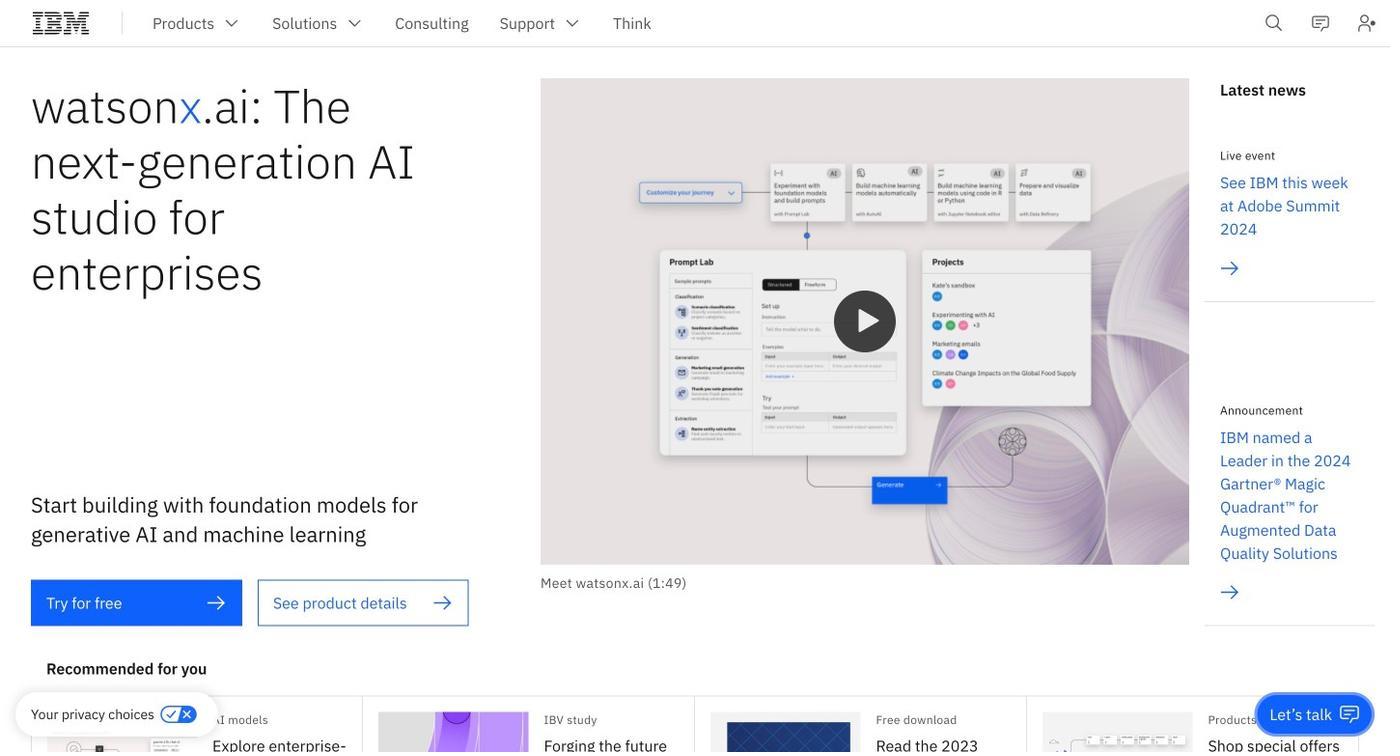 Task type: locate. For each thing, give the bounding box(es) containing it.
let's talk element
[[1270, 704, 1332, 725]]

your privacy choices element
[[31, 704, 154, 725]]



